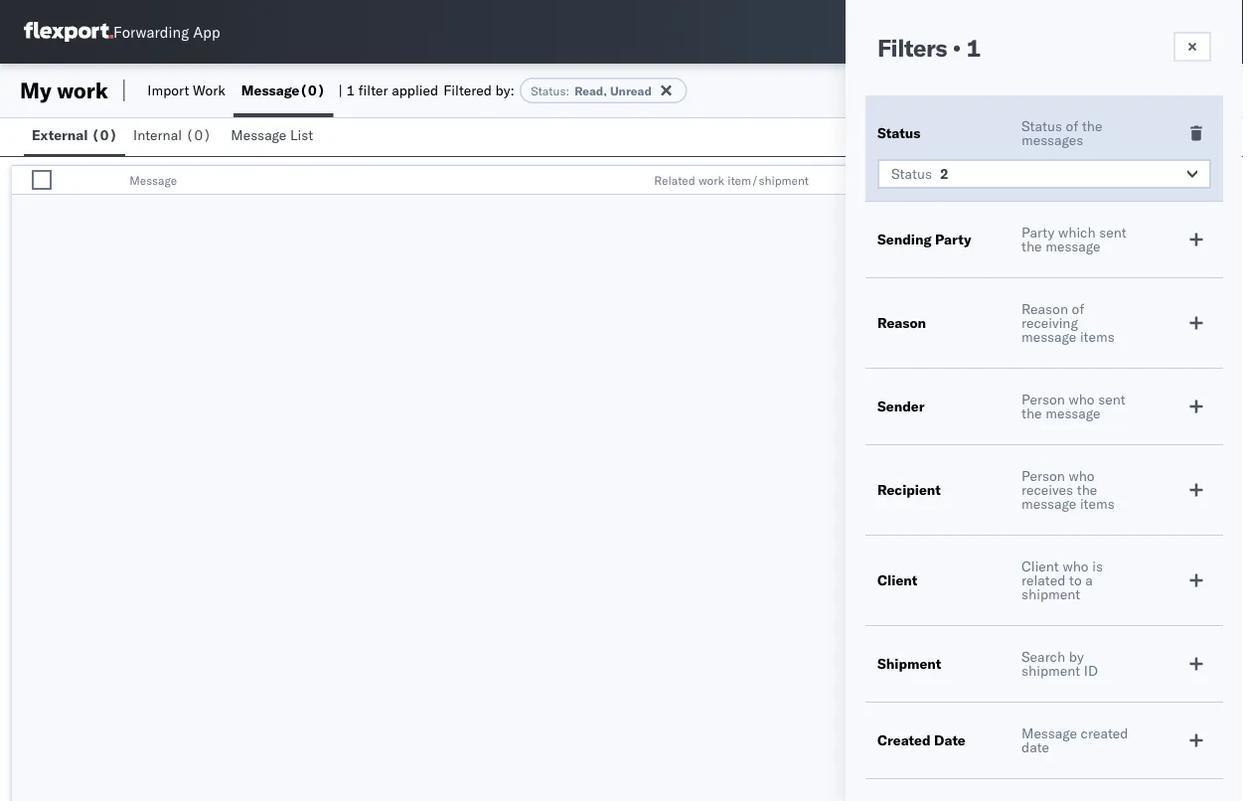 Task type: describe. For each thing, give the bounding box(es) containing it.
is
[[1093, 558, 1103, 575]]

reason of receiving message items
[[1022, 300, 1115, 345]]

status for status
[[878, 124, 921, 142]]

date
[[934, 732, 966, 749]]

my
[[20, 77, 52, 104]]

work for related
[[699, 172, 725, 187]]

external (0)
[[32, 126, 117, 144]]

client who is related to a shipment
[[1022, 558, 1103, 603]]

my work
[[20, 77, 108, 104]]

status : read, unread
[[531, 83, 652, 98]]

the inside the status of the messages
[[1082, 117, 1103, 135]]

messages
[[1022, 131, 1084, 149]]

status 2
[[892, 165, 949, 182]]

client up the shipment
[[878, 572, 918, 589]]

import work
[[147, 82, 225, 99]]

party inside party which sent the message
[[1022, 224, 1055, 241]]

sending party
[[878, 231, 972, 248]]

created date
[[878, 732, 966, 749]]

internal
[[133, 126, 182, 144]]

app
[[193, 22, 220, 41]]

filter
[[359, 82, 388, 99]]

import work button
[[140, 64, 233, 117]]

the for person who sent the message
[[1022, 405, 1042, 422]]

person for person who receives the message items
[[1022, 467, 1065, 485]]

created
[[1081, 725, 1129, 742]]

applied
[[392, 82, 439, 99]]

of for receiving
[[1072, 300, 1085, 318]]

related work item/shipment
[[654, 172, 809, 187]]

filters
[[878, 33, 947, 63]]

flexport. image
[[24, 22, 113, 42]]

message (0)
[[241, 82, 325, 99]]

message for message list
[[231, 126, 287, 144]]

created
[[878, 732, 931, 749]]

message inside reason of receiving message items
[[1022, 328, 1077, 345]]

by
[[1069, 648, 1084, 665]]

work
[[193, 82, 225, 99]]

:
[[566, 83, 570, 98]]

resize handle column header for related work item/shipment
[[846, 166, 870, 196]]

0 horizontal spatial party
[[935, 231, 972, 248]]

status for status of the messages
[[1022, 117, 1063, 135]]

reason for reason of receiving message items
[[1022, 300, 1069, 318]]

resize handle column header for message
[[620, 166, 644, 196]]

external
[[32, 126, 88, 144]]

person who receives the message items
[[1022, 467, 1115, 512]]

items inside reason of receiving message items
[[1080, 328, 1115, 345]]

work for my
[[57, 77, 108, 104]]

import
[[147, 82, 189, 99]]

message list button
[[223, 117, 325, 156]]

Search Shipments (/) text field
[[863, 17, 1055, 47]]

receiving
[[1022, 314, 1078, 331]]

item/shipment
[[728, 172, 809, 187]]

related
[[654, 172, 696, 187]]

filtered
[[444, 82, 492, 99]]

of for the
[[1066, 117, 1079, 135]]

resize handle column header for actions
[[1208, 166, 1232, 196]]

sent for person who sent the message
[[1099, 391, 1126, 408]]

client left 2
[[880, 172, 912, 187]]

internal (0) button
[[125, 117, 223, 156]]

which
[[1059, 224, 1096, 241]]

client inside client who is related to a shipment
[[1022, 558, 1059, 575]]

id
[[1084, 662, 1098, 679]]

a
[[1086, 572, 1093, 589]]



Task type: vqa. For each thing, say whether or not it's contained in the screenshot.
Nyku9743990
no



Task type: locate. For each thing, give the bounding box(es) containing it.
reason
[[1022, 300, 1069, 318], [878, 314, 927, 331]]

1
[[967, 33, 981, 63], [346, 82, 355, 99]]

os button
[[1174, 9, 1220, 55]]

the for party which sent the message
[[1022, 238, 1042, 255]]

work
[[57, 77, 108, 104], [699, 172, 725, 187]]

0 vertical spatial work
[[57, 77, 108, 104]]

message for message (0)
[[241, 82, 300, 99]]

1 horizontal spatial party
[[1022, 224, 1055, 241]]

party right sending
[[935, 231, 972, 248]]

status of the messages
[[1022, 117, 1103, 149]]

sender
[[878, 398, 925, 415]]

who down person who sent the message
[[1069, 467, 1095, 485]]

sent inside party which sent the message
[[1100, 224, 1127, 241]]

2
[[940, 165, 949, 182]]

person inside person who sent the message
[[1022, 391, 1065, 408]]

message up reason of receiving message items
[[1046, 238, 1101, 255]]

2 person from the top
[[1022, 467, 1065, 485]]

(0) for internal (0)
[[186, 126, 211, 144]]

forwarding app
[[113, 22, 220, 41]]

1 vertical spatial of
[[1072, 300, 1085, 318]]

resize handle column header down external (0) button at the left top of page
[[56, 166, 80, 196]]

the inside party which sent the message
[[1022, 238, 1042, 255]]

work up external (0)
[[57, 77, 108, 104]]

(0) right external
[[91, 126, 117, 144]]

by:
[[496, 82, 515, 99]]

message left list
[[231, 126, 287, 144]]

who left is
[[1063, 558, 1089, 575]]

1 vertical spatial who
[[1069, 467, 1095, 485]]

1 horizontal spatial reason
[[1022, 300, 1069, 318]]

1 right '|' on the top
[[346, 82, 355, 99]]

2 vertical spatial who
[[1063, 558, 1089, 575]]

2 horizontal spatial (0)
[[300, 82, 325, 99]]

date
[[1022, 739, 1050, 756]]

resize handle column header
[[56, 166, 80, 196], [620, 166, 644, 196], [846, 166, 870, 196], [1072, 166, 1096, 196], [1208, 166, 1232, 196]]

to
[[1070, 572, 1082, 589]]

client left the to
[[1022, 558, 1059, 575]]

work right related
[[699, 172, 725, 187]]

person for person who sent the message
[[1022, 391, 1065, 408]]

message for message created date
[[1022, 725, 1077, 742]]

0 horizontal spatial reason
[[878, 314, 927, 331]]

1 items from the top
[[1080, 328, 1115, 345]]

who inside person who receives the message items
[[1069, 467, 1095, 485]]

message up related
[[1022, 495, 1077, 512]]

message up person who receives the message items
[[1046, 405, 1101, 422]]

resize handle column header left related
[[620, 166, 644, 196]]

status inside the status of the messages
[[1022, 117, 1063, 135]]

0 horizontal spatial work
[[57, 77, 108, 104]]

items right the receives
[[1080, 495, 1115, 512]]

sent right which on the right top
[[1100, 224, 1127, 241]]

items inside person who receives the message items
[[1080, 495, 1115, 512]]

person who sent the message
[[1022, 391, 1126, 422]]

reason for reason
[[878, 314, 927, 331]]

the
[[1082, 117, 1103, 135], [1022, 238, 1042, 255], [1022, 405, 1042, 422], [1077, 481, 1098, 498]]

os
[[1187, 24, 1206, 39]]

(0) left '|' on the top
[[300, 82, 325, 99]]

of inside the status of the messages
[[1066, 117, 1079, 135]]

0 horizontal spatial 1
[[346, 82, 355, 99]]

sent for party which sent the message
[[1100, 224, 1127, 241]]

4 resize handle column header from the left
[[1072, 166, 1096, 196]]

(0) right internal
[[186, 126, 211, 144]]

party
[[1022, 224, 1055, 241], [935, 231, 972, 248]]

sending
[[878, 231, 932, 248]]

resize handle column header left the status 2
[[846, 166, 870, 196]]

actions
[[1106, 172, 1147, 187]]

internal (0)
[[133, 126, 211, 144]]

message up person who sent the message
[[1022, 328, 1077, 345]]

items right receiving in the right top of the page
[[1080, 328, 1115, 345]]

•
[[953, 33, 961, 63]]

shipment left a
[[1022, 585, 1081, 603]]

of inside reason of receiving message items
[[1072, 300, 1085, 318]]

message for person who receives the message items
[[1022, 495, 1077, 512]]

0 vertical spatial of
[[1066, 117, 1079, 135]]

who for sent
[[1069, 391, 1095, 408]]

2 items from the top
[[1080, 495, 1115, 512]]

1 vertical spatial person
[[1022, 467, 1065, 485]]

message
[[241, 82, 300, 99], [231, 126, 287, 144], [129, 172, 177, 187], [1022, 725, 1077, 742]]

items
[[1080, 328, 1115, 345], [1080, 495, 1115, 512]]

0 vertical spatial sent
[[1100, 224, 1127, 241]]

0 vertical spatial 1
[[967, 33, 981, 63]]

1 vertical spatial work
[[699, 172, 725, 187]]

1 vertical spatial 1
[[346, 82, 355, 99]]

2 shipment from the top
[[1022, 662, 1081, 679]]

1 vertical spatial shipment
[[1022, 662, 1081, 679]]

who down reason of receiving message items
[[1069, 391, 1095, 408]]

reason down party which sent the message
[[1022, 300, 1069, 318]]

|
[[338, 82, 343, 99]]

shipment inside search by shipment id
[[1022, 662, 1081, 679]]

| 1 filter applied filtered by:
[[338, 82, 515, 99]]

search by shipment id
[[1022, 648, 1098, 679]]

1 horizontal spatial 1
[[967, 33, 981, 63]]

1 right •
[[967, 33, 981, 63]]

message inside button
[[231, 126, 287, 144]]

0 vertical spatial who
[[1069, 391, 1095, 408]]

1 shipment from the top
[[1022, 585, 1081, 603]]

(0)
[[300, 82, 325, 99], [91, 126, 117, 144], [186, 126, 211, 144]]

of
[[1066, 117, 1079, 135], [1072, 300, 1085, 318]]

message for party which sent the message
[[1046, 238, 1101, 255]]

forwarding app link
[[24, 22, 220, 42]]

1 person from the top
[[1022, 391, 1065, 408]]

1 resize handle column header from the left
[[56, 166, 80, 196]]

None checkbox
[[32, 170, 52, 190]]

read,
[[575, 83, 607, 98]]

resize handle column header right 'actions'
[[1208, 166, 1232, 196]]

shipment left "id"
[[1022, 662, 1081, 679]]

the inside person who sent the message
[[1022, 405, 1042, 422]]

search
[[1022, 648, 1066, 665]]

who
[[1069, 391, 1095, 408], [1069, 467, 1095, 485], [1063, 558, 1089, 575]]

reason inside reason of receiving message items
[[1022, 300, 1069, 318]]

shipment inside client who is related to a shipment
[[1022, 585, 1081, 603]]

1 vertical spatial sent
[[1099, 391, 1126, 408]]

who for receives
[[1069, 467, 1095, 485]]

message inside party which sent the message
[[1046, 238, 1101, 255]]

recipient
[[878, 481, 941, 498]]

client
[[880, 172, 912, 187], [1022, 558, 1059, 575], [878, 572, 918, 589]]

unread
[[610, 83, 652, 98]]

external (0) button
[[24, 117, 125, 156]]

party left which on the right top
[[1022, 224, 1055, 241]]

person down person who sent the message
[[1022, 467, 1065, 485]]

person down receiving in the right top of the page
[[1022, 391, 1065, 408]]

sent down reason of receiving message items
[[1099, 391, 1126, 408]]

list
[[290, 126, 313, 144]]

message left created on the right bottom of the page
[[1022, 725, 1077, 742]]

(0) for external (0)
[[91, 126, 117, 144]]

the for person who receives the message items
[[1077, 481, 1098, 498]]

(0) for message (0)
[[300, 82, 325, 99]]

message for person who sent the message
[[1046, 405, 1101, 422]]

3 resize handle column header from the left
[[846, 166, 870, 196]]

1 horizontal spatial (0)
[[186, 126, 211, 144]]

0 horizontal spatial (0)
[[91, 126, 117, 144]]

shipment
[[878, 655, 942, 672]]

message inside person who receives the message items
[[1022, 495, 1077, 512]]

resize handle column header left 'actions'
[[1072, 166, 1096, 196]]

5 resize handle column header from the left
[[1208, 166, 1232, 196]]

shipment
[[1022, 585, 1081, 603], [1022, 662, 1081, 679]]

sent inside person who sent the message
[[1099, 391, 1126, 408]]

0 vertical spatial items
[[1080, 328, 1115, 345]]

0 vertical spatial person
[[1022, 391, 1065, 408]]

sent
[[1100, 224, 1127, 241], [1099, 391, 1126, 408]]

message up message list
[[241, 82, 300, 99]]

message created date
[[1022, 725, 1129, 756]]

the inside person who receives the message items
[[1077, 481, 1098, 498]]

status
[[531, 83, 566, 98], [1022, 117, 1063, 135], [878, 124, 921, 142], [892, 165, 932, 182]]

status for status 2
[[892, 165, 932, 182]]

1 horizontal spatial work
[[699, 172, 725, 187]]

message inside message created date
[[1022, 725, 1077, 742]]

1 vertical spatial items
[[1080, 495, 1115, 512]]

status for status : read, unread
[[531, 83, 566, 98]]

reason up sender
[[878, 314, 927, 331]]

0 vertical spatial shipment
[[1022, 585, 1081, 603]]

forwarding
[[113, 22, 189, 41]]

message down internal
[[129, 172, 177, 187]]

message inside person who sent the message
[[1046, 405, 1101, 422]]

who inside client who is related to a shipment
[[1063, 558, 1089, 575]]

person inside person who receives the message items
[[1022, 467, 1065, 485]]

2 resize handle column header from the left
[[620, 166, 644, 196]]

message
[[1046, 238, 1101, 255], [1022, 328, 1077, 345], [1046, 405, 1101, 422], [1022, 495, 1077, 512]]

message for message
[[129, 172, 177, 187]]

who inside person who sent the message
[[1069, 391, 1095, 408]]

who for is
[[1063, 558, 1089, 575]]

message list
[[231, 126, 313, 144]]

person
[[1022, 391, 1065, 408], [1022, 467, 1065, 485]]

related
[[1022, 572, 1066, 589]]

resize handle column header for client
[[1072, 166, 1096, 196]]

filters • 1
[[878, 33, 981, 63]]

party which sent the message
[[1022, 224, 1127, 255]]

receives
[[1022, 481, 1074, 498]]



